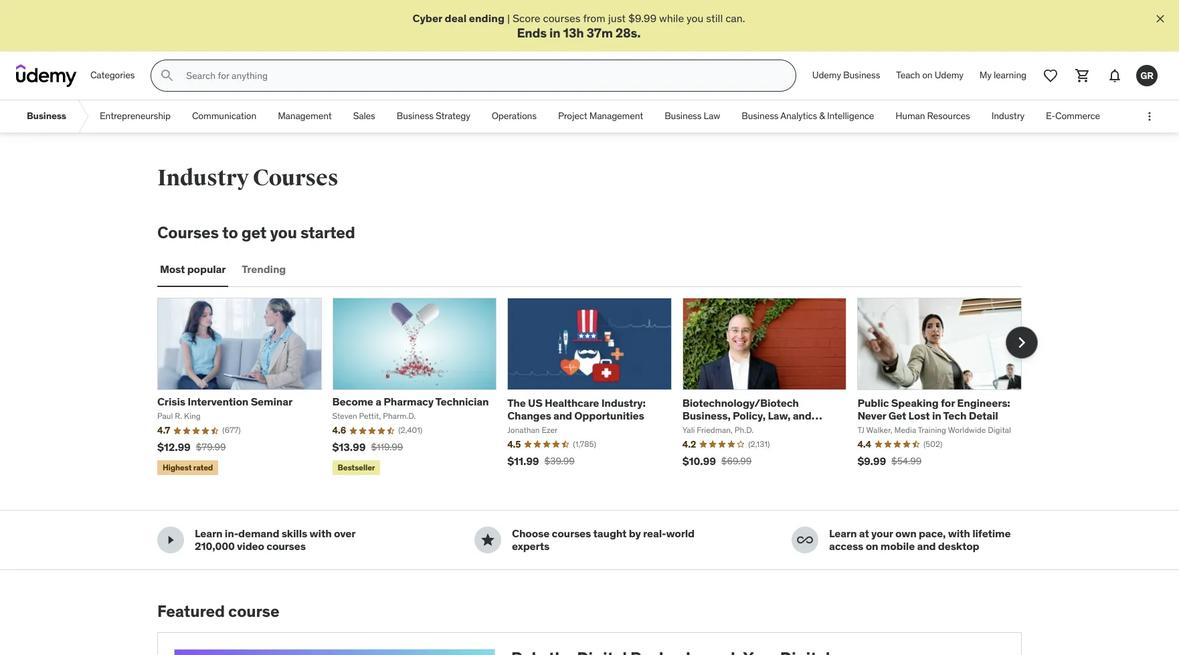 Task type: describe. For each thing, give the bounding box(es) containing it.
my learning
[[980, 69, 1027, 81]]

medium image
[[798, 533, 814, 549]]

|
[[508, 11, 510, 25]]

communication
[[192, 110, 257, 122]]

sales link
[[343, 101, 386, 133]]

2 udemy from the left
[[935, 69, 964, 81]]

project management
[[558, 110, 644, 122]]

operations
[[492, 110, 537, 122]]

you inside cyber deal ending | score courses from just $9.99 while you still can. ends in 13h 37m 28s .
[[687, 11, 704, 25]]

become
[[333, 395, 374, 409]]

Search for anything text field
[[184, 64, 780, 87]]

entrepreneurship
[[100, 110, 171, 122]]

crisis intervention seminar
[[157, 395, 293, 409]]

entrepreneurship link
[[89, 101, 181, 133]]

with inside learn in-demand skills with over 210,000 video courses
[[310, 527, 332, 540]]

learn in-demand skills with over 210,000 video courses
[[195, 527, 355, 553]]

&
[[820, 110, 825, 122]]

lost
[[909, 409, 930, 422]]

own
[[896, 527, 917, 540]]

1 horizontal spatial on
[[923, 69, 933, 81]]

business strategy link
[[386, 101, 481, 133]]

medium image for choose
[[480, 533, 496, 549]]

courses inside cyber deal ending | score courses from just $9.99 while you still can. ends in 13h 37m 28s .
[[543, 11, 581, 25]]

from
[[583, 11, 606, 25]]

demand
[[238, 527, 279, 540]]

law
[[704, 110, 721, 122]]

us
[[528, 396, 543, 410]]

engineers:
[[958, 396, 1011, 410]]

law,
[[768, 409, 791, 422]]

cyber
[[413, 11, 443, 25]]

on inside learn at your own pace, with lifetime access on mobile and desktop
[[866, 540, 879, 553]]

become a pharmacy technician link
[[333, 395, 489, 409]]

human
[[896, 110, 926, 122]]

shopping cart with 0 items image
[[1075, 68, 1091, 84]]

just
[[609, 11, 626, 25]]

get
[[242, 222, 267, 243]]

business analytics & intelligence
[[742, 110, 875, 122]]

your
[[872, 527, 894, 540]]

resources
[[928, 110, 971, 122]]

in-
[[225, 527, 238, 540]]

industry:
[[602, 396, 646, 410]]

industry for industry courses
[[157, 164, 249, 192]]

choose
[[512, 527, 550, 540]]

business left arrow pointing to subcategory menu links icon
[[27, 110, 66, 122]]

more subcategory menu links image
[[1144, 110, 1157, 123]]

human resources
[[896, 110, 971, 122]]

biotechnology/biotech business, policy, law, and science link
[[683, 396, 823, 435]]

categories
[[90, 69, 135, 81]]

my
[[980, 69, 992, 81]]

close image
[[1154, 12, 1168, 25]]

most
[[160, 263, 185, 276]]

seminar
[[251, 395, 293, 409]]

biotechnology/biotech
[[683, 396, 799, 410]]

and inside biotechnology/biotech business, policy, law, and science
[[793, 409, 812, 422]]

tech
[[944, 409, 967, 422]]

course
[[228, 602, 280, 622]]

13h 37m 28s
[[564, 25, 638, 41]]

deal
[[445, 11, 467, 25]]

udemy business link
[[805, 60, 889, 92]]

teach
[[897, 69, 921, 81]]

industry link
[[981, 101, 1036, 133]]

my learning link
[[972, 60, 1035, 92]]

most popular button
[[157, 254, 229, 286]]

real-
[[644, 527, 667, 540]]

desktop
[[939, 540, 980, 553]]

the us healthcare industry: changes and opportunities
[[508, 396, 646, 422]]

pharmacy
[[384, 395, 434, 409]]

business law link
[[654, 101, 731, 133]]

e-
[[1047, 110, 1056, 122]]

learn at your own pace, with lifetime access on mobile and desktop
[[830, 527, 1011, 553]]

skills
[[282, 527, 308, 540]]

over
[[334, 527, 355, 540]]

to
[[222, 222, 238, 243]]

business analytics & intelligence link
[[731, 101, 885, 133]]

business for business strategy
[[397, 110, 434, 122]]

never
[[858, 409, 887, 422]]

gr link
[[1132, 60, 1164, 92]]

industry for industry
[[992, 110, 1025, 122]]

by
[[629, 527, 641, 540]]

cyber deal ending | score courses from just $9.99 while you still can. ends in 13h 37m 28s .
[[413, 11, 746, 41]]

business for business analytics & intelligence
[[742, 110, 779, 122]]

crisis
[[157, 395, 185, 409]]



Task type: locate. For each thing, give the bounding box(es) containing it.
a
[[376, 395, 382, 409]]

e-commerce link
[[1036, 101, 1112, 133]]

human resources link
[[885, 101, 981, 133]]

0 vertical spatial in
[[550, 25, 561, 41]]

the us healthcare industry: changes and opportunities link
[[508, 396, 646, 422]]

courses
[[253, 164, 338, 192], [157, 222, 219, 243]]

science
[[683, 422, 723, 435]]

started
[[301, 222, 355, 243]]

and inside the us healthcare industry: changes and opportunities
[[554, 409, 573, 422]]

2 horizontal spatial and
[[918, 540, 936, 553]]

business strategy
[[397, 110, 471, 122]]

in right ends
[[550, 25, 561, 41]]

policy,
[[733, 409, 766, 422]]

become a pharmacy technician
[[333, 395, 489, 409]]

learn
[[195, 527, 223, 540], [830, 527, 857, 540]]

1 horizontal spatial and
[[793, 409, 812, 422]]

lifetime
[[973, 527, 1011, 540]]

most popular
[[160, 263, 226, 276]]

wishlist image
[[1043, 68, 1059, 84]]

experts
[[512, 540, 550, 553]]

1 learn from the left
[[195, 527, 223, 540]]

medium image left experts
[[480, 533, 496, 549]]

public speaking for engineers: never get lost in tech detail
[[858, 396, 1011, 422]]

1 udemy from the left
[[813, 69, 842, 81]]

0 vertical spatial on
[[923, 69, 933, 81]]

notifications image
[[1108, 68, 1124, 84]]

0 horizontal spatial in
[[550, 25, 561, 41]]

on right teach on the top right of the page
[[923, 69, 933, 81]]

udemy left the my
[[935, 69, 964, 81]]

0 horizontal spatial with
[[310, 527, 332, 540]]

learn inside learn in-demand skills with over 210,000 video courses
[[195, 527, 223, 540]]

next image
[[1012, 332, 1033, 354]]

video
[[237, 540, 264, 553]]

on
[[923, 69, 933, 81], [866, 540, 879, 553]]

1 with from the left
[[310, 527, 332, 540]]

0 horizontal spatial management
[[278, 110, 332, 122]]

udemy
[[813, 69, 842, 81], [935, 69, 964, 81]]

.
[[638, 25, 641, 41]]

0 vertical spatial courses
[[253, 164, 338, 192]]

industry up to
[[157, 164, 249, 192]]

1 vertical spatial courses
[[157, 222, 219, 243]]

1 horizontal spatial in
[[933, 409, 942, 422]]

1 horizontal spatial courses
[[253, 164, 338, 192]]

operations link
[[481, 101, 548, 133]]

with left "over"
[[310, 527, 332, 540]]

gr
[[1141, 69, 1154, 82]]

1 medium image from the left
[[163, 533, 179, 549]]

1 vertical spatial in
[[933, 409, 942, 422]]

management right "project"
[[590, 110, 644, 122]]

carousel element
[[157, 298, 1039, 478]]

0 horizontal spatial and
[[554, 409, 573, 422]]

0 vertical spatial you
[[687, 11, 704, 25]]

e-commerce
[[1047, 110, 1101, 122]]

with
[[310, 527, 332, 540], [949, 527, 971, 540]]

business,
[[683, 409, 731, 422]]

business up intelligence
[[844, 69, 881, 81]]

udemy inside "link"
[[813, 69, 842, 81]]

access
[[830, 540, 864, 553]]

still
[[707, 11, 723, 25]]

1 vertical spatial you
[[270, 222, 297, 243]]

biotechnology/biotech business, policy, law, and science
[[683, 396, 812, 435]]

medium image
[[163, 533, 179, 549], [480, 533, 496, 549]]

you left still
[[687, 11, 704, 25]]

industry
[[992, 110, 1025, 122], [157, 164, 249, 192]]

changes
[[508, 409, 552, 422]]

detail
[[969, 409, 999, 422]]

2 with from the left
[[949, 527, 971, 540]]

2 learn from the left
[[830, 527, 857, 540]]

0 horizontal spatial udemy
[[813, 69, 842, 81]]

2 management from the left
[[590, 110, 644, 122]]

courses down 'management' link
[[253, 164, 338, 192]]

submit search image
[[160, 68, 176, 84]]

business inside "link"
[[844, 69, 881, 81]]

industry down my learning link
[[992, 110, 1025, 122]]

1 horizontal spatial management
[[590, 110, 644, 122]]

courses right video
[[267, 540, 306, 553]]

courses up most popular
[[157, 222, 219, 243]]

commerce
[[1056, 110, 1101, 122]]

udemy business
[[813, 69, 881, 81]]

learning
[[994, 69, 1027, 81]]

medium image for learn
[[163, 533, 179, 549]]

trending
[[242, 263, 286, 276]]

0 horizontal spatial industry
[[157, 164, 249, 192]]

mobile
[[881, 540, 915, 553]]

score
[[513, 11, 541, 25]]

on left mobile
[[866, 540, 879, 553]]

0 horizontal spatial learn
[[195, 527, 223, 540]]

business
[[844, 69, 881, 81], [27, 110, 66, 122], [397, 110, 434, 122], [665, 110, 702, 122], [742, 110, 779, 122]]

0 vertical spatial industry
[[992, 110, 1025, 122]]

management left sales
[[278, 110, 332, 122]]

2 medium image from the left
[[480, 533, 496, 549]]

with inside learn at your own pace, with lifetime access on mobile and desktop
[[949, 527, 971, 540]]

taught
[[594, 527, 627, 540]]

in inside public speaking for engineers: never get lost in tech detail
[[933, 409, 942, 422]]

arrow pointing to subcategory menu links image
[[77, 101, 89, 133]]

for
[[941, 396, 955, 410]]

business inside "link"
[[665, 110, 702, 122]]

with right pace,
[[949, 527, 971, 540]]

in right the lost
[[933, 409, 942, 422]]

1 horizontal spatial medium image
[[480, 533, 496, 549]]

ending
[[469, 11, 505, 25]]

intervention
[[188, 395, 249, 409]]

analytics
[[781, 110, 818, 122]]

choose courses taught by real-world experts
[[512, 527, 695, 553]]

technician
[[436, 395, 489, 409]]

learn inside learn at your own pace, with lifetime access on mobile and desktop
[[830, 527, 857, 540]]

business left analytics
[[742, 110, 779, 122]]

get
[[889, 409, 907, 422]]

and right law,
[[793, 409, 812, 422]]

medium image left 210,000
[[163, 533, 179, 549]]

learn left at
[[830, 527, 857, 540]]

and right us
[[554, 409, 573, 422]]

speaking
[[892, 396, 939, 410]]

$9.99
[[629, 11, 657, 25]]

0 horizontal spatial medium image
[[163, 533, 179, 549]]

learn left in-
[[195, 527, 223, 540]]

popular
[[187, 263, 226, 276]]

featured course
[[157, 602, 280, 622]]

the
[[508, 396, 526, 410]]

courses left taught
[[552, 527, 591, 540]]

in inside cyber deal ending | score courses from just $9.99 while you still can. ends in 13h 37m 28s .
[[550, 25, 561, 41]]

business inside 'link'
[[742, 110, 779, 122]]

crisis intervention seminar link
[[157, 395, 293, 409]]

0 horizontal spatial you
[[270, 222, 297, 243]]

ends
[[517, 25, 547, 41]]

1 vertical spatial on
[[866, 540, 879, 553]]

1 horizontal spatial you
[[687, 11, 704, 25]]

business for business law
[[665, 110, 702, 122]]

you right get
[[270, 222, 297, 243]]

1 horizontal spatial learn
[[830, 527, 857, 540]]

courses inside learn in-demand skills with over 210,000 video courses
[[267, 540, 306, 553]]

public
[[858, 396, 890, 410]]

courses to get you started
[[157, 222, 355, 243]]

1 vertical spatial industry
[[157, 164, 249, 192]]

1 management from the left
[[278, 110, 332, 122]]

trending button
[[239, 254, 289, 286]]

1 horizontal spatial udemy
[[935, 69, 964, 81]]

in
[[550, 25, 561, 41], [933, 409, 942, 422]]

and inside learn at your own pace, with lifetime access on mobile and desktop
[[918, 540, 936, 553]]

world
[[667, 527, 695, 540]]

industry courses
[[157, 164, 338, 192]]

1 horizontal spatial with
[[949, 527, 971, 540]]

business left law
[[665, 110, 702, 122]]

learn for learn at your own pace, with lifetime access on mobile and desktop
[[830, 527, 857, 540]]

udemy up &
[[813, 69, 842, 81]]

udemy image
[[16, 64, 77, 87]]

sales
[[353, 110, 375, 122]]

and right the own on the bottom right of page
[[918, 540, 936, 553]]

public speaking for engineers: never get lost in tech detail link
[[858, 396, 1011, 422]]

0 horizontal spatial courses
[[157, 222, 219, 243]]

business left strategy
[[397, 110, 434, 122]]

teach on udemy
[[897, 69, 964, 81]]

management link
[[267, 101, 343, 133]]

0 horizontal spatial on
[[866, 540, 879, 553]]

learn for learn in-demand skills with over 210,000 video courses
[[195, 527, 223, 540]]

1 horizontal spatial industry
[[992, 110, 1025, 122]]

featured
[[157, 602, 225, 622]]

courses left "from"
[[543, 11, 581, 25]]

while
[[660, 11, 685, 25]]

categories button
[[82, 60, 143, 92]]

opportunities
[[575, 409, 645, 422]]

courses inside choose courses taught by real-world experts
[[552, 527, 591, 540]]



Task type: vqa. For each thing, say whether or not it's contained in the screenshot.
xsmall image for Religion & Spirituality
no



